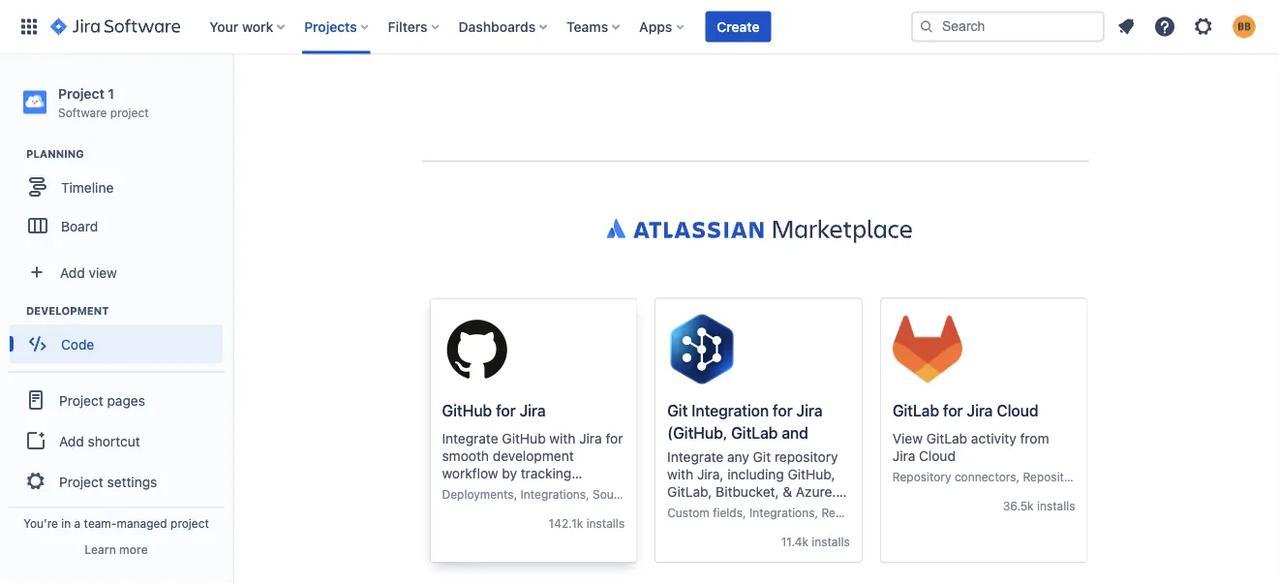 Task type: describe. For each thing, give the bounding box(es) containing it.
search image
[[919, 19, 935, 34]]

sidebar navigation image
[[211, 77, 254, 116]]

repository
[[775, 449, 838, 465]]

gitlab for jira cloud
[[893, 401, 1039, 420]]

workflow
[[442, 465, 498, 481]]

within
[[581, 500, 618, 516]]

0 horizontal spatial repository
[[822, 506, 881, 520]]

development
[[26, 305, 109, 317]]

git integration for jira (github, gitlab and more)
[[668, 401, 823, 464]]

142.1k install s
[[549, 517, 625, 530]]

0 vertical spatial cloud
[[997, 401, 1039, 420]]

project pages
[[59, 392, 145, 408]]

connectors inside the view gitlab activity from jira cloud repository connectors , repository hooks
[[955, 470, 1017, 484]]

for down gitlab for jira cloud image
[[943, 401, 963, 420]]

primary element
[[12, 0, 912, 54]]

deployments
[[497, 500, 577, 516]]

gitlab for jira cloud image
[[893, 315, 963, 385]]

jira up the activity
[[967, 401, 993, 420]]

jira inside the view gitlab activity from jira cloud repository connectors , repository hooks
[[893, 448, 916, 464]]

install for github for jira
[[587, 517, 619, 530]]

jira down builds
[[442, 518, 465, 534]]

create
[[717, 18, 760, 34]]

board
[[61, 218, 98, 234]]

create button
[[706, 11, 772, 42]]

view gitlab activity from jira cloud repository connectors , repository hooks
[[893, 430, 1118, 484]]

project settings link
[[8, 460, 225, 503]]

builds
[[442, 500, 480, 516]]

deployments
[[442, 488, 514, 501]]

project for project settings
[[59, 473, 103, 489]]

& inside integrate github with jira for smooth development workflow by tracking branches, prs, commits, builds & deployments within jira
[[483, 500, 493, 516]]

integrate for git integration for jira (github, gitlab and more)
[[668, 449, 724, 465]]

teams
[[567, 18, 609, 34]]

git integration for jira (github, gitlab and more) image
[[668, 315, 737, 385]]

board link
[[10, 207, 223, 245]]

jira up commits,
[[580, 430, 602, 446]]

(github,
[[668, 424, 728, 442]]

2 horizontal spatial repository
[[1023, 470, 1082, 484]]

jira,
[[697, 466, 724, 482]]

filters
[[388, 18, 428, 34]]

notifications image
[[1115, 15, 1138, 38]]

more)
[[668, 446, 710, 464]]

integrate github with jira for smooth development workflow by tracking branches, prs, commits, builds & deployments within jira
[[442, 430, 623, 534]]

s for git integration for jira (github, gitlab and more)
[[844, 535, 850, 549]]

hooks
[[1085, 470, 1118, 484]]

filters button
[[382, 11, 447, 42]]

1
[[108, 85, 114, 101]]

help image
[[1154, 15, 1177, 38]]

jira up development
[[520, 401, 546, 420]]

realtime
[[668, 519, 718, 535]]

2 horizontal spatial &
[[805, 501, 815, 517]]

your profile and settings image
[[1233, 15, 1256, 38]]

timeline
[[61, 179, 114, 195]]

tracking
[[521, 465, 572, 481]]

code
[[635, 488, 662, 501]]

software
[[58, 105, 107, 119]]

, left "source"
[[586, 488, 590, 501]]

see
[[668, 501, 691, 517]]

0 vertical spatial integrations
[[521, 488, 586, 501]]

activity
[[972, 430, 1017, 446]]

cloud inside the view gitlab activity from jira cloud repository connectors , repository hooks
[[919, 448, 956, 464]]

settings image
[[1192, 15, 1216, 38]]

view
[[89, 264, 117, 280]]

install for gitlab for jira cloud
[[1037, 499, 1070, 513]]

commits,
[[539, 483, 597, 499]]

appswitcher icon image
[[17, 15, 41, 38]]

git inside integrate any git repository with jira, including github, gitlab, bitbucket, & azure. see more information & get realtime updates
[[753, 449, 771, 465]]

any
[[728, 449, 750, 465]]

gitlab inside the view gitlab activity from jira cloud repository connectors , repository hooks
[[927, 430, 968, 446]]

deployments , integrations , source code
[[442, 488, 662, 501]]

install for git integration for jira (github, gitlab and more)
[[812, 535, 844, 549]]

team-
[[84, 516, 117, 530]]

with inside integrate any git repository with jira, including github, gitlab, bitbucket, & azure. see more information & get realtime updates
[[668, 466, 694, 482]]

142.1k
[[549, 517, 583, 530]]

managed
[[117, 516, 167, 530]]

, down bitbucket,
[[743, 506, 746, 520]]

planning
[[26, 148, 84, 161]]

code
[[61, 336, 94, 352]]

updates
[[722, 519, 772, 535]]

custom fields , integrations , repository connectors
[[668, 506, 946, 520]]

project pages link
[[8, 379, 225, 422]]

36.5k install s
[[1003, 499, 1076, 513]]

add shortcut button
[[8, 422, 225, 460]]

bitbucket,
[[716, 484, 779, 500]]

view
[[893, 430, 923, 446]]

fields
[[713, 506, 743, 520]]

smooth
[[442, 448, 489, 464]]

gitlab,
[[668, 484, 712, 500]]

, inside the view gitlab activity from jira cloud repository connectors , repository hooks
[[1017, 470, 1020, 484]]

git inside git integration for jira (github, gitlab and more)
[[668, 401, 688, 420]]

development group
[[10, 303, 232, 369]]

gitlab inside git integration for jira (github, gitlab and more)
[[732, 424, 778, 442]]

1 horizontal spatial repository
[[893, 470, 952, 484]]

banner containing your work
[[0, 0, 1280, 54]]

for inside integrate github with jira for smooth development workflow by tracking branches, prs, commits, builds & deployments within jira
[[606, 430, 623, 446]]

code link
[[10, 325, 223, 363]]

get
[[818, 501, 839, 517]]



Task type: vqa. For each thing, say whether or not it's contained in the screenshot.
middle s
yes



Task type: locate. For each thing, give the bounding box(es) containing it.
cloud up from
[[997, 401, 1039, 420]]

including
[[728, 466, 784, 482]]

1 horizontal spatial with
[[668, 466, 694, 482]]

1 horizontal spatial github
[[502, 430, 546, 446]]

from
[[1020, 430, 1050, 446]]

with up development
[[550, 430, 576, 446]]

, down azure.
[[815, 506, 819, 520]]

1 horizontal spatial connectors
[[955, 470, 1017, 484]]

integration
[[692, 401, 769, 420]]

0 horizontal spatial connectors
[[884, 506, 946, 520]]

s for github for jira
[[619, 517, 625, 530]]

more
[[695, 501, 727, 517], [119, 542, 148, 556]]

0 vertical spatial s
[[1070, 499, 1076, 513]]

jira up and
[[797, 401, 823, 420]]

github for jira image
[[442, 315, 512, 385]]

0 horizontal spatial project
[[110, 105, 149, 119]]

integrate inside integrate any git repository with jira, including github, gitlab, bitbucket, & azure. see more information & get realtime updates
[[668, 449, 724, 465]]

& down branches,
[[483, 500, 493, 516]]

0 horizontal spatial integrate
[[442, 430, 499, 446]]

install
[[1037, 499, 1070, 513], [587, 517, 619, 530], [812, 535, 844, 549]]

jira down view
[[893, 448, 916, 464]]

36.5k
[[1003, 499, 1034, 513]]

shortcut
[[88, 433, 140, 449]]

more inside learn more button
[[119, 542, 148, 556]]

custom
[[668, 506, 710, 520]]

github for jira
[[442, 401, 546, 420]]

1 vertical spatial project
[[59, 392, 103, 408]]

more inside integrate any git repository with jira, including github, gitlab, bitbucket, & azure. see more information & get realtime updates
[[695, 501, 727, 517]]

connectors
[[955, 470, 1017, 484], [884, 506, 946, 520]]

0 vertical spatial git
[[668, 401, 688, 420]]

0 vertical spatial connectors
[[955, 470, 1017, 484]]

planning image
[[3, 143, 26, 166]]

add for add shortcut
[[59, 433, 84, 449]]

,
[[1017, 470, 1020, 484], [514, 488, 517, 501], [586, 488, 590, 501], [743, 506, 746, 520], [815, 506, 819, 520]]

11.4k
[[781, 535, 809, 549]]

0 vertical spatial more
[[695, 501, 727, 517]]

1 vertical spatial connectors
[[884, 506, 946, 520]]

0 horizontal spatial git
[[668, 401, 688, 420]]

project up add shortcut on the left of the page
[[59, 392, 103, 408]]

1 horizontal spatial cloud
[[997, 401, 1039, 420]]

repository
[[893, 470, 952, 484], [1023, 470, 1082, 484], [822, 506, 881, 520]]

1 vertical spatial integrations
[[750, 506, 815, 520]]

project up a
[[59, 473, 103, 489]]

s down "source"
[[619, 517, 625, 530]]

project inside project pages link
[[59, 392, 103, 408]]

add view button
[[12, 253, 221, 292]]

install right 36.5k on the right of the page
[[1037, 499, 1070, 513]]

connectors down view
[[884, 506, 946, 520]]

git up (github,
[[668, 401, 688, 420]]

s down custom fields , integrations , repository connectors
[[844, 535, 850, 549]]

dashboards button
[[453, 11, 555, 42]]

integrate inside integrate github with jira for smooth development workflow by tracking branches, prs, commits, builds & deployments within jira
[[442, 430, 499, 446]]

1 horizontal spatial install
[[812, 535, 844, 549]]

0 horizontal spatial more
[[119, 542, 148, 556]]

project inside "project 1 software project"
[[58, 85, 104, 101]]

1 vertical spatial install
[[587, 517, 619, 530]]

& down azure.
[[805, 501, 815, 517]]

install down within
[[587, 517, 619, 530]]

add shortcut
[[59, 433, 140, 449]]

1 vertical spatial add
[[59, 433, 84, 449]]

for inside git integration for jira (github, gitlab and more)
[[773, 401, 793, 420]]

pages
[[107, 392, 145, 408]]

github up the smooth
[[442, 401, 492, 420]]

1 horizontal spatial git
[[753, 449, 771, 465]]

project right managed
[[171, 516, 209, 530]]

you're
[[23, 516, 58, 530]]

cloud down view
[[919, 448, 956, 464]]

2 vertical spatial project
[[59, 473, 103, 489]]

s
[[1070, 499, 1076, 513], [619, 517, 625, 530], [844, 535, 850, 549]]

0 horizontal spatial cloud
[[919, 448, 956, 464]]

integrate up the smooth
[[442, 430, 499, 446]]

add for add view
[[60, 264, 85, 280]]

integrate for github for jira
[[442, 430, 499, 446]]

teams button
[[561, 11, 628, 42]]

timeline link
[[10, 168, 223, 207]]

s right 36.5k on the right of the page
[[1070, 499, 1076, 513]]

0 vertical spatial github
[[442, 401, 492, 420]]

learn
[[85, 542, 116, 556]]

Search field
[[912, 11, 1105, 42]]

0 vertical spatial add
[[60, 264, 85, 280]]

add left shortcut
[[59, 433, 84, 449]]

projects
[[304, 18, 357, 34]]

with up 'gitlab,'
[[668, 466, 694, 482]]

project inside project settings link
[[59, 473, 103, 489]]

for
[[496, 401, 516, 420], [773, 401, 793, 420], [943, 401, 963, 420], [606, 430, 623, 446]]

more up realtime
[[695, 501, 727, 517]]

work
[[242, 18, 273, 34]]

branches,
[[442, 483, 504, 499]]

0 horizontal spatial with
[[550, 430, 576, 446]]

in
[[61, 516, 71, 530]]

s for gitlab for jira cloud
[[1070, 499, 1076, 513]]

project for project 1 software project
[[58, 85, 104, 101]]

with inside integrate github with jira for smooth development workflow by tracking branches, prs, commits, builds & deployments within jira
[[550, 430, 576, 446]]

0 vertical spatial integrate
[[442, 430, 499, 446]]

jira software image
[[50, 15, 180, 38], [50, 15, 180, 38]]

integrations down tracking
[[521, 488, 586, 501]]

information
[[731, 501, 802, 517]]

2 horizontal spatial install
[[1037, 499, 1070, 513]]

gitlab up 'any'
[[732, 424, 778, 442]]

gitlab up view
[[893, 401, 940, 420]]

add
[[60, 264, 85, 280], [59, 433, 84, 449]]

1 horizontal spatial project
[[171, 516, 209, 530]]

learn more button
[[85, 542, 148, 557]]

1 vertical spatial cloud
[[919, 448, 956, 464]]

repository down view
[[893, 470, 952, 484]]

azure.
[[796, 484, 836, 500]]

project up software
[[58, 85, 104, 101]]

you're in a team-managed project
[[23, 516, 209, 530]]

1 horizontal spatial more
[[695, 501, 727, 517]]

0 vertical spatial project
[[58, 85, 104, 101]]

install down the 'get'
[[812, 535, 844, 549]]

source
[[593, 488, 631, 501]]

integrate up jira,
[[668, 449, 724, 465]]

1 vertical spatial integrate
[[668, 449, 724, 465]]

0 horizontal spatial install
[[587, 517, 619, 530]]

apps
[[640, 18, 673, 34]]

1 horizontal spatial integrations
[[750, 506, 815, 520]]

your work button
[[204, 11, 293, 42]]

project down 1
[[110, 105, 149, 119]]

1 horizontal spatial s
[[844, 535, 850, 549]]

with
[[550, 430, 576, 446], [668, 466, 694, 482]]

1 vertical spatial project
[[171, 516, 209, 530]]

settings
[[107, 473, 157, 489]]

0 horizontal spatial s
[[619, 517, 625, 530]]

gitlab down gitlab for jira cloud
[[927, 430, 968, 446]]

2 vertical spatial install
[[812, 535, 844, 549]]

0 horizontal spatial github
[[442, 401, 492, 420]]

development image
[[3, 300, 26, 323]]

planning group
[[10, 146, 232, 251]]

11.4k install s
[[781, 535, 850, 549]]

0 horizontal spatial &
[[483, 500, 493, 516]]

, down by
[[514, 488, 517, 501]]

1 vertical spatial with
[[668, 466, 694, 482]]

apps button
[[634, 11, 692, 42]]

integrations
[[521, 488, 586, 501], [750, 506, 815, 520]]

2 horizontal spatial s
[[1070, 499, 1076, 513]]

your work
[[209, 18, 273, 34]]

1 vertical spatial git
[[753, 449, 771, 465]]

for up development
[[496, 401, 516, 420]]

0 horizontal spatial integrations
[[521, 488, 586, 501]]

banner
[[0, 0, 1280, 54]]

for up and
[[773, 401, 793, 420]]

0 vertical spatial install
[[1037, 499, 1070, 513]]

prs,
[[508, 483, 536, 499]]

gitlab
[[893, 401, 940, 420], [732, 424, 778, 442], [927, 430, 968, 446]]

1 vertical spatial s
[[619, 517, 625, 530]]

github up development
[[502, 430, 546, 446]]

by
[[502, 465, 517, 481]]

for up "source"
[[606, 430, 623, 446]]

more down managed
[[119, 542, 148, 556]]

integrations up the 11.4k
[[750, 506, 815, 520]]

learn more
[[85, 542, 148, 556]]

1 vertical spatial more
[[119, 542, 148, 556]]

0 vertical spatial with
[[550, 430, 576, 446]]

git up including
[[753, 449, 771, 465]]

add left view
[[60, 264, 85, 280]]

your
[[209, 18, 239, 34]]

and
[[782, 424, 809, 442]]

git
[[668, 401, 688, 420], [753, 449, 771, 465]]

1 horizontal spatial &
[[783, 484, 793, 500]]

project inside "project 1 software project"
[[110, 105, 149, 119]]

2 vertical spatial s
[[844, 535, 850, 549]]

repository down azure.
[[822, 506, 881, 520]]

github inside integrate github with jira for smooth development workflow by tracking branches, prs, commits, builds & deployments within jira
[[502, 430, 546, 446]]

group containing project pages
[[8, 371, 225, 509]]

add inside "button"
[[59, 433, 84, 449]]

& up information
[[783, 484, 793, 500]]

connectors down the activity
[[955, 470, 1017, 484]]

project 1 software project
[[58, 85, 149, 119]]

project
[[110, 105, 149, 119], [171, 516, 209, 530]]

dashboards
[[459, 18, 536, 34]]

repository up 36.5k install s
[[1023, 470, 1082, 484]]

add inside popup button
[[60, 264, 85, 280]]

0 vertical spatial project
[[110, 105, 149, 119]]

1 horizontal spatial integrate
[[668, 449, 724, 465]]

integrate any git repository with jira, including github, gitlab, bitbucket, & azure. see more information & get realtime updates
[[668, 449, 839, 535]]

a
[[74, 516, 81, 530]]

project for project pages
[[59, 392, 103, 408]]

project settings
[[59, 473, 157, 489]]

group
[[8, 371, 225, 509]]

, up 36.5k on the right of the page
[[1017, 470, 1020, 484]]

projects button
[[299, 11, 376, 42]]

add view
[[60, 264, 117, 280]]

github,
[[788, 466, 836, 482]]

development
[[493, 448, 574, 464]]

1 vertical spatial github
[[502, 430, 546, 446]]

jira inside git integration for jira (github, gitlab and more)
[[797, 401, 823, 420]]



